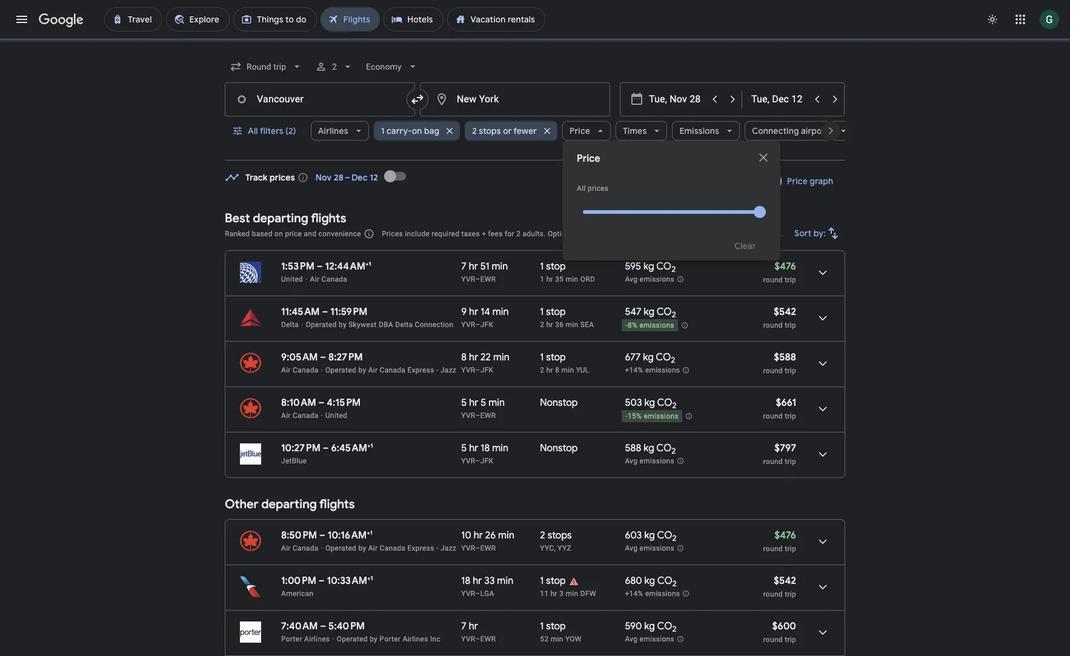 Task type: describe. For each thing, give the bounding box(es) containing it.
1 vertical spatial united
[[325, 411, 347, 420]]

sea
[[580, 321, 594, 329]]

– inside the 7 hr yvr – ewr
[[475, 635, 480, 644]]

air canada for 9:05 am
[[281, 366, 318, 375]]

– left 4:15 pm text field
[[318, 397, 324, 409]]

Departure time: 8:10 AM. text field
[[281, 397, 316, 409]]

9
[[461, 306, 467, 318]]

co for 680
[[657, 575, 672, 587]]

bag
[[424, 125, 439, 136]]

(2)
[[285, 125, 296, 136]]

sort by: button
[[790, 219, 845, 248]]

min for 3
[[566, 590, 578, 598]]

Arrival time: 8:27 PM. text field
[[328, 351, 363, 364]]

+14% for 680
[[625, 590, 643, 598]]

leaves vancouver international airport at 8:10 am on tuesday, november 28 and arrives at newark liberty international airport at 4:15 pm on tuesday, november 28. element
[[281, 397, 361, 409]]

operated down arrival time: 5:40 pm. text field
[[337, 635, 368, 644]]

yvr for 5 hr 18 min
[[461, 457, 475, 465]]

co for 588
[[656, 442, 672, 455]]

588
[[625, 442, 641, 455]]

times
[[623, 125, 647, 136]]

– inside 8 hr 22 min yvr – jfk
[[475, 366, 480, 375]]

nov 28 – dec 12
[[316, 172, 378, 183]]

round for 547
[[763, 321, 783, 330]]

$476 for $588
[[775, 261, 796, 273]]

1 vertical spatial price
[[577, 153, 600, 165]]

ranked
[[225, 230, 250, 238]]

airlines down leaves vancouver international airport at 7:40 am on tuesday, november 28 and arrives at newark liberty international airport at 5:40 pm on tuesday, november 28. 'element'
[[304, 635, 330, 644]]

$542 for $600
[[774, 575, 796, 587]]

hr inside 1 stop 1 hr 35 min ord
[[546, 275, 553, 284]]

11:59 pm
[[330, 306, 368, 318]]

best departing flights
[[225, 211, 346, 226]]

air canada for 8:50 pm
[[281, 544, 318, 553]]

1 down adults.
[[540, 261, 544, 273]]

operated down 10:16 am
[[325, 544, 356, 553]]

hr for 51
[[469, 261, 478, 273]]

price inside popup button
[[570, 125, 590, 136]]

1 delta from the left
[[281, 321, 299, 329]]

797 US dollars text field
[[775, 442, 796, 455]]

8:50 pm
[[281, 530, 317, 542]]

times button
[[616, 116, 667, 145]]

flight details. leaves vancouver international airport at 9:05 am on tuesday, november 28 and arrives at john f. kennedy international airport at 8:27 pm on tuesday, november 28. image
[[808, 349, 837, 378]]

7 hr 51 min yvr – ewr
[[461, 261, 508, 284]]

next image
[[816, 116, 845, 145]]

2 stops flight. element
[[540, 530, 572, 544]]

10:27 pm – 6:45 am + 1
[[281, 442, 373, 455]]

or
[[503, 125, 512, 136]]

2 inside 2 stops or fewer popup button
[[472, 125, 477, 136]]

prices
[[382, 230, 403, 238]]

total duration 8 hr 22 min. element
[[461, 351, 540, 365]]

10:16 am
[[328, 530, 367, 542]]

7:40 am – 5:40 pm
[[281, 621, 365, 633]]

Departure time: 8:50 PM. text field
[[281, 530, 317, 542]]

min for 5
[[489, 397, 505, 409]]

layover (1 of 1) is a 2 hr 36 min layover at seattle-tacoma international airport in seattle. element
[[540, 320, 619, 330]]

round for 590
[[763, 636, 783, 644]]

Arrival time: 4:15 PM. text field
[[327, 397, 361, 409]]

2 inside 1 stop 2 hr 36 min sea
[[540, 321, 544, 329]]

1:53 pm – 12:44 am + 1
[[281, 260, 371, 273]]

stop for 1 stop
[[546, 575, 566, 587]]

air down 8:50 pm text field at the bottom
[[281, 544, 291, 553]]

emissions for 603
[[640, 544, 674, 553]]

503 kg co 2
[[625, 397, 677, 411]]

min for 14
[[493, 306, 509, 318]]

emissions for 588
[[640, 457, 674, 466]]

680 kg co 2
[[625, 575, 677, 589]]

min inside 1 stop 1 hr 35 min ord
[[566, 275, 578, 284]]

9:05 am
[[281, 351, 318, 364]]

other
[[225, 497, 258, 512]]

hr for 5
[[469, 397, 478, 409]]

9 hr 14 min yvr – jfk
[[461, 306, 509, 329]]

yvr for 9 hr 14 min
[[461, 321, 475, 329]]

all for all filters (2)
[[248, 125, 258, 136]]

547 kg co 2
[[625, 306, 676, 320]]

2 stops or fewer button
[[465, 116, 558, 145]]

air down arrival time: 10:16 am on  wednesday, november 29. text field
[[368, 544, 378, 553]]

porter airlines
[[281, 635, 330, 644]]

min inside 1 stop 2 hr 8 min yul
[[561, 366, 574, 375]]

nov
[[316, 172, 332, 183]]

prices for all prices
[[588, 184, 609, 193]]

1 inside the 1:53 pm – 12:44 am + 1
[[369, 260, 371, 268]]

Departure time: 7:40 AM. text field
[[281, 621, 318, 633]]

departing for other
[[261, 497, 317, 512]]

flight details. leaves vancouver international airport at 10:27 pm on tuesday, november 28 and arrives at john f. kennedy international airport at 6:45 am on wednesday, november 29. image
[[808, 440, 837, 469]]

yvr for 10 hr 26 min
[[461, 544, 475, 553]]

for
[[505, 230, 514, 238]]

Departure time: 1:53 PM. text field
[[281, 261, 314, 273]]

dfw
[[580, 590, 596, 598]]

603
[[625, 530, 642, 542]]

leaves vancouver international airport at 9:05 am on tuesday, november 28 and arrives at john f. kennedy international airport at 8:27 pm on tuesday, november 28. element
[[281, 351, 363, 364]]

ewr for 5
[[480, 411, 496, 420]]

Return text field
[[751, 83, 807, 116]]

leaves vancouver international airport at 7:40 am on tuesday, november 28 and arrives at newark liberty international airport at 5:40 pm on tuesday, november 28. element
[[281, 621, 365, 633]]

7 for 7 hr 51 min
[[461, 261, 467, 273]]

+14% for 677
[[625, 366, 643, 375]]

trip for 677
[[785, 367, 796, 375]]

$588 round trip
[[763, 351, 796, 375]]

8 inside 1 stop 2 hr 8 min yul
[[555, 366, 559, 375]]

Arrival time: 5:40 PM. text field
[[329, 621, 365, 633]]

35
[[555, 275, 564, 284]]

5 hr 5 min yvr – ewr
[[461, 397, 505, 420]]

stop for 1 stop 2 hr 8 min yul
[[546, 351, 566, 364]]

2 inside 595 kg co 2
[[672, 264, 676, 275]]

1 and from the left
[[304, 230, 317, 238]]

1:00 pm – 10:33 am + 1
[[281, 574, 373, 587]]

loading results progress bar
[[0, 39, 1070, 41]]

co for 595
[[656, 261, 672, 273]]

emissions for 680
[[645, 590, 680, 598]]

2 inside the "590 kg co 2"
[[672, 624, 677, 635]]

1 stop 1 hr 35 min ord
[[540, 261, 595, 284]]

Arrival time: 10:16 AM on  Wednesday, November 29. text field
[[328, 529, 373, 542]]

1 stop 2 hr 8 min yul
[[540, 351, 589, 375]]

emissions
[[680, 125, 719, 136]]

8 hr 22 min yvr – jfk
[[461, 351, 510, 375]]

track
[[245, 172, 268, 183]]

547
[[625, 306, 642, 318]]

air canada for 8:10 am
[[281, 411, 318, 420]]

1 inside 1 stop 2 hr 8 min yul
[[540, 351, 544, 364]]

2 inside 2 stops yyc , yyz
[[540, 530, 545, 542]]

nonstop flight. element for 5 hr 18 min
[[540, 442, 578, 456]]

– up porter airlines
[[320, 621, 326, 633]]

Departure time: 10:27 PM. text field
[[281, 442, 321, 455]]

5 hr 18 min yvr – jfk
[[461, 442, 508, 465]]

1 left 35
[[540, 275, 544, 284]]

yul
[[576, 366, 589, 375]]

co for 603
[[657, 530, 672, 542]]

10 hr 26 min yvr – ewr
[[461, 530, 514, 553]]

all for all prices
[[577, 184, 586, 193]]

588 kg co 2
[[625, 442, 676, 456]]

air down 9:05 am
[[281, 366, 291, 375]]

hr for 33
[[473, 575, 482, 587]]

2 inside 1 stop 2 hr 8 min yul
[[540, 366, 544, 375]]

595
[[625, 261, 641, 273]]

Departure time: 9:05 AM. text field
[[281, 351, 318, 364]]

hr for 18
[[469, 442, 478, 455]]

0 horizontal spatial united
[[281, 275, 303, 284]]

1:00 pm
[[281, 575, 316, 587]]

1:53 pm
[[281, 261, 314, 273]]

sort by:
[[795, 228, 826, 239]]

operated down arrival time: 8:27 pm. text box
[[325, 366, 356, 375]]

yvr inside the 7 hr yvr – ewr
[[461, 635, 475, 644]]

layover (1 of 2) is a 1 hr 47 min layover at calgary international airport in calgary. layover (2 of 2) is a 1 hr 51 min layover at toronto pearson international airport in toronto. element
[[540, 544, 619, 553]]

on for based
[[275, 230, 283, 238]]

main menu image
[[15, 12, 29, 27]]

min for 18
[[492, 442, 508, 455]]

kg for 677
[[643, 351, 654, 364]]

hr for 14
[[469, 306, 478, 318]]

nonstop flight. element for 5 hr 5 min
[[540, 397, 578, 411]]

min inside 1 stop 2 hr 36 min sea
[[566, 321, 578, 329]]

680
[[625, 575, 642, 587]]

fewer
[[514, 125, 537, 136]]

7 for 7 hr
[[461, 621, 467, 633]]

- down 547
[[626, 321, 628, 330]]

flights for best departing flights
[[311, 211, 346, 226]]

8 inside 8 hr 22 min yvr – jfk
[[461, 351, 467, 364]]

round for 588
[[763, 458, 783, 466]]

nonstop for 5 hr 18 min
[[540, 442, 578, 455]]

all prices
[[577, 184, 609, 193]]

min for 52
[[551, 635, 563, 644]]

– inside 1:00 pm – 10:33 am + 1
[[319, 575, 325, 587]]

emissions for 590
[[640, 635, 674, 644]]

11:45 am – 11:59 pm
[[281, 306, 368, 318]]

other departing flights
[[225, 497, 355, 512]]

find the best price region
[[225, 162, 845, 202]]

2 inside 680 kg co 2
[[672, 579, 677, 589]]

1 carry-on bag button
[[374, 116, 460, 145]]

trip for 680
[[785, 590, 796, 599]]

fees
[[488, 230, 503, 238]]

2 inside '2' popup button
[[332, 62, 337, 72]]

layover (1 of 1) is a 1 hr 35 min layover at o'hare international airport in chicago. element
[[540, 275, 619, 284]]

2 inside 588 kg co 2
[[672, 446, 676, 456]]

dba
[[379, 321, 393, 329]]

– inside 18 hr 33 min yvr – lga
[[475, 590, 480, 598]]

layover (1 of 1) is a 2 hr 8 min layover at montréal-pierre elliott trudeau international airport in montreal. element
[[540, 365, 619, 375]]

12
[[370, 172, 378, 183]]

emissions down the 547 kg co 2
[[640, 321, 674, 330]]

542 US dollars text field
[[774, 306, 796, 318]]

main content containing best departing flights
[[225, 162, 845, 656]]

express for 10
[[407, 544, 434, 553]]

air down operated by skywest dba delta connection
[[368, 366, 378, 375]]

round for 595
[[763, 276, 783, 284]]

595 kg co 2
[[625, 261, 676, 275]]

change appearance image
[[978, 5, 1007, 34]]

yvr for 5 hr 5 min
[[461, 411, 475, 420]]

hr inside 1 stop 2 hr 36 min sea
[[546, 321, 553, 329]]

emissions for 595
[[640, 275, 674, 284]]

prices include required taxes + fees for 2 adults.
[[382, 230, 546, 238]]

ranked based on price and convenience
[[225, 230, 361, 238]]

connection
[[415, 321, 454, 329]]

Arrival time: 11:59 PM. text field
[[330, 306, 368, 318]]

+14% emissions for 677
[[625, 366, 680, 375]]

track prices
[[245, 172, 295, 183]]

air down 8:10 am
[[281, 411, 291, 420]]

Arrival time: 12:44 AM on  Wednesday, November 29. text field
[[325, 260, 371, 273]]

1 up 11
[[540, 575, 544, 587]]

kg for 588
[[644, 442, 654, 455]]

operated down 11:45 am – 11:59 pm
[[306, 321, 337, 329]]

$588
[[774, 351, 796, 364]]

1 inside '8:50 pm – 10:16 am + 1'
[[370, 529, 373, 537]]

co for 590
[[657, 621, 672, 633]]

air down leaves vancouver international airport at 1:53 pm on tuesday, november 28 and arrives at newark liberty international airport at 12:44 am on wednesday, november 29. element
[[310, 275, 320, 284]]

2 stops or fewer
[[472, 125, 537, 136]]

yvr for 8 hr 22 min
[[461, 366, 475, 375]]

min for 22
[[493, 351, 510, 364]]

stop for 1 stop 1 hr 35 min ord
[[546, 261, 566, 273]]

jazz for 8
[[440, 366, 456, 375]]

51
[[480, 261, 489, 273]]

ewr inside the 7 hr yvr – ewr
[[480, 635, 496, 644]]

total duration 5 hr 5 min. element
[[461, 397, 540, 411]]

co for 547
[[657, 306, 672, 318]]

Departure text field
[[649, 83, 705, 116]]

– inside 9 hr 14 min yvr – jfk
[[475, 321, 480, 329]]

emissions down the 503 kg co 2
[[644, 412, 679, 421]]

jetblue
[[281, 457, 307, 465]]

flight details. leaves vancouver international airport at 1:00 pm on tuesday, november 28 and arrives at laguardia airport at 10:33 am on wednesday, november 29. image
[[808, 573, 837, 602]]

hr for 3
[[551, 590, 558, 598]]

all filters (2) button
[[225, 116, 306, 145]]

2 button
[[310, 52, 359, 81]]

5 for 5
[[461, 397, 467, 409]]

1 stop
[[540, 575, 566, 587]]

kg for 595
[[644, 261, 654, 273]]

leaves vancouver international airport at 1:00 pm on tuesday, november 28 and arrives at laguardia airport at 10:33 am on wednesday, november 29. element
[[281, 574, 373, 587]]

– left 11:59 pm
[[322, 306, 328, 318]]

8:27 pm
[[328, 351, 363, 364]]



Task type: vqa. For each thing, say whether or not it's contained in the screenshot.
the middle 5029
no



Task type: locate. For each thing, give the bounding box(es) containing it.
air canada down 8:50 pm
[[281, 544, 318, 553]]

1 horizontal spatial and
[[607, 230, 620, 238]]

trip for 590
[[785, 636, 796, 644]]

hr for 22
[[469, 351, 478, 364]]

4 1 stop flight. element from the top
[[540, 575, 566, 589]]

+ inside '8:50 pm – 10:16 am + 1'
[[367, 529, 370, 537]]

prices left the learn more about tracked prices icon
[[270, 172, 295, 183]]

3 avg from the top
[[625, 544, 638, 553]]

emissions down the "590 kg co 2"
[[640, 635, 674, 644]]

Arrival time: 6:45 AM on  Wednesday, November 29. text field
[[331, 442, 373, 455]]

trip inside $588 round trip
[[785, 367, 796, 375]]

prices up the charges
[[588, 184, 609, 193]]

Departure time: 1:00 PM. text field
[[281, 575, 316, 587]]

0 vertical spatial united
[[281, 275, 303, 284]]

avg down 595
[[625, 275, 638, 284]]

+ for 10:33 am
[[367, 574, 371, 582]]

14
[[481, 306, 490, 318]]

min right 36 on the right of the page
[[566, 321, 578, 329]]

departing
[[253, 211, 308, 226], [261, 497, 317, 512]]

stop up 3
[[546, 575, 566, 587]]

0 vertical spatial $542 round trip
[[763, 306, 796, 330]]

operated by skywest dba delta connection
[[306, 321, 454, 329]]

co inside the 503 kg co 2
[[657, 397, 672, 409]]

kg inside 588 kg co 2
[[644, 442, 654, 455]]

hr inside '5 hr 18 min yvr – jfk'
[[469, 442, 478, 455]]

7 hr yvr – ewr
[[461, 621, 496, 644]]

jfk for 22
[[480, 366, 494, 375]]

trip down 588 us dollars text field
[[785, 367, 796, 375]]

26
[[485, 530, 496, 542]]

4 avg emissions from the top
[[625, 635, 674, 644]]

677 kg co 2
[[625, 351, 675, 366]]

sort
[[795, 228, 812, 239]]

2 and from the left
[[607, 230, 620, 238]]

1 vertical spatial $542 round trip
[[763, 575, 796, 599]]

588 US dollars text field
[[774, 351, 796, 364]]

flights
[[311, 211, 346, 226], [319, 497, 355, 512]]

1 inside 1:00 pm – 10:33 am + 1
[[371, 574, 373, 582]]

stop inside 1 stop 52 min yow
[[546, 621, 566, 633]]

4 trip from the top
[[785, 412, 796, 421]]

price
[[570, 125, 590, 136], [577, 153, 600, 165], [787, 176, 808, 187]]

ewr for 26
[[480, 544, 496, 553]]

avg emissions down 595 kg co 2
[[625, 275, 674, 284]]

$542
[[774, 306, 796, 318], [774, 575, 796, 587]]

$542 round trip for $600
[[763, 575, 796, 599]]

1 horizontal spatial delta
[[395, 321, 413, 329]]

677
[[625, 351, 641, 364]]

+
[[482, 230, 486, 238], [365, 260, 369, 268], [367, 442, 371, 450], [367, 529, 370, 537], [367, 574, 371, 582]]

required
[[432, 230, 460, 238]]

0 horizontal spatial porter
[[281, 635, 302, 644]]

flight details. leaves vancouver international airport at 11:45 am on tuesday, november 28 and arrives at john f. kennedy international airport at 11:59 pm on tuesday, november 28. image
[[808, 304, 837, 333]]

2 $476 round trip from the top
[[763, 530, 796, 553]]

jazz for 10
[[440, 544, 456, 553]]

+14% emissions
[[625, 366, 680, 375], [625, 590, 680, 598]]

1 horizontal spatial prices
[[588, 184, 609, 193]]

stop inside 1 stop 2 hr 8 min yul
[[546, 351, 566, 364]]

based
[[252, 230, 273, 238]]

round down 476 us dollars text box
[[763, 545, 783, 553]]

0 vertical spatial departing
[[253, 211, 308, 226]]

5 for 18
[[461, 442, 467, 455]]

hr down 8 hr 22 min yvr – jfk
[[469, 397, 478, 409]]

kg for 547
[[644, 306, 655, 318]]

min right 14
[[493, 306, 509, 318]]

1 nonstop from the top
[[540, 397, 578, 409]]

+14% emissions down 677 kg co 2
[[625, 366, 680, 375]]

1 vertical spatial jazz
[[440, 544, 456, 553]]

- down 503
[[626, 412, 628, 421]]

flight details. leaves vancouver international airport at 8:50 pm on tuesday, november 28 and arrives at newark liberty international airport at 10:16 am on wednesday, november 29. image
[[808, 527, 837, 556]]

1 stop flight. element for 7 hr 51 min
[[540, 261, 566, 275]]

round for 503
[[763, 412, 783, 421]]

min right 51 at the top left of the page
[[492, 261, 508, 273]]

stops inside 2 stops yyc , yyz
[[548, 530, 572, 542]]

8 left yul
[[555, 366, 559, 375]]

5 yvr from the top
[[461, 457, 475, 465]]

emissions button
[[672, 116, 740, 145]]

7 left 51 at the top left of the page
[[461, 261, 467, 273]]

$476 round trip for $588
[[763, 261, 796, 284]]

0 vertical spatial jfk
[[480, 321, 494, 329]]

 image for 10:16 am
[[321, 544, 323, 553]]

1 up 52 on the bottom right
[[540, 621, 544, 633]]

prices for track prices
[[270, 172, 295, 183]]

jfk for 18
[[480, 457, 494, 465]]

taxes
[[461, 230, 480, 238]]

1 $542 round trip from the top
[[763, 306, 796, 330]]

stops inside popup button
[[479, 125, 501, 136]]

stop up 52 on the bottom right
[[546, 621, 566, 633]]

0 vertical spatial stops
[[479, 125, 501, 136]]

trip for 503
[[785, 412, 796, 421]]

0 vertical spatial flights
[[311, 211, 346, 226]]

leaves vancouver international airport at 8:50 pm on tuesday, november 28 and arrives at newark liberty international airport at 10:16 am on wednesday, november 29. element
[[281, 529, 373, 542]]

28 – dec
[[334, 172, 368, 183]]

0 horizontal spatial all
[[248, 125, 258, 136]]

– down total duration 10 hr 26 min. element
[[475, 544, 480, 553]]

0 horizontal spatial 8
[[461, 351, 467, 364]]

airlines left inc
[[403, 635, 428, 644]]

airlines button
[[311, 116, 369, 145]]

- down the connection
[[436, 366, 439, 375]]

7 trip from the top
[[785, 590, 796, 599]]

1 right '10:33 am'
[[371, 574, 373, 582]]

1 right 6:45 am
[[371, 442, 373, 450]]

1 vertical spatial nonstop
[[540, 442, 578, 455]]

yvr inside 10 hr 26 min yvr – ewr
[[461, 544, 475, 553]]

2 inside 677 kg co 2
[[671, 355, 675, 366]]

porter down 7:40 am
[[281, 635, 302, 644]]

kg inside 677 kg co 2
[[643, 351, 654, 364]]

1 stop flight. element for 9 hr 14 min
[[540, 306, 566, 320]]

round for 677
[[763, 367, 783, 375]]

2 stop from the top
[[546, 306, 566, 318]]

0 vertical spatial on
[[412, 125, 422, 136]]

avg emissions for 603
[[625, 544, 674, 553]]

flight details. leaves vancouver international airport at 7:40 am on tuesday, november 28 and arrives at newark liberty international airport at 5:40 pm on tuesday, november 28. image
[[808, 618, 837, 647]]

2 round from the top
[[763, 321, 783, 330]]

0 vertical spatial nonstop
[[540, 397, 578, 409]]

6:45 am
[[331, 442, 367, 455]]

 image
[[321, 366, 323, 375]]

hr down "5 hr 5 min yvr – ewr"
[[469, 442, 478, 455]]

emissions
[[640, 275, 674, 284], [640, 321, 674, 330], [645, 366, 680, 375], [644, 412, 679, 421], [640, 457, 674, 466], [640, 544, 674, 553], [645, 590, 680, 598], [640, 635, 674, 644]]

leaves vancouver international airport at 1:53 pm on tuesday, november 28 and arrives at newark liberty international airport at 12:44 am on wednesday, november 29. element
[[281, 260, 371, 273]]

3 avg emissions from the top
[[625, 544, 674, 553]]

+ for 10:16 am
[[367, 529, 370, 537]]

emissions down 595 kg co 2
[[640, 275, 674, 284]]

661 US dollars text field
[[776, 397, 796, 409]]

+ for 12:44 am
[[365, 260, 369, 268]]

hr inside 9 hr 14 min yvr – jfk
[[469, 306, 478, 318]]

co inside 680 kg co 2
[[657, 575, 672, 587]]

2 vertical spatial jfk
[[480, 457, 494, 465]]

1 stop flight. element for 7 hr
[[540, 621, 566, 634]]

–
[[317, 261, 323, 273], [475, 275, 480, 284], [322, 306, 328, 318], [475, 321, 480, 329], [320, 351, 326, 364], [475, 366, 480, 375], [318, 397, 324, 409], [475, 411, 480, 420], [323, 442, 329, 455], [475, 457, 480, 465], [319, 530, 325, 542], [475, 544, 480, 553], [319, 575, 325, 587], [475, 590, 480, 598], [320, 621, 326, 633], [475, 635, 480, 644]]

avg
[[625, 275, 638, 284], [625, 457, 638, 466], [625, 544, 638, 553], [625, 635, 638, 644]]

1 7 from the top
[[461, 261, 467, 273]]

lga
[[480, 590, 494, 598]]

8 round from the top
[[763, 636, 783, 644]]

2 stops yyc , yyz
[[540, 530, 572, 553]]

on for carry-
[[412, 125, 422, 136]]

nonstop flight. element
[[540, 397, 578, 411], [540, 442, 578, 456]]

1 horizontal spatial united
[[325, 411, 347, 420]]

avg for 588
[[625, 457, 638, 466]]

hr inside "5 hr 5 min yvr – ewr"
[[469, 397, 478, 409]]

5 round from the top
[[763, 458, 783, 466]]

flight details. leaves vancouver international airport at 1:53 pm on tuesday, november 28 and arrives at newark liberty international airport at 12:44 am on wednesday, november 29. image
[[808, 258, 837, 287]]

hr left 36 on the right of the page
[[546, 321, 553, 329]]

0 vertical spatial jazz
[[440, 366, 456, 375]]

trip for 595
[[785, 276, 796, 284]]

1 avg from the top
[[625, 275, 638, 284]]

18 left 33
[[461, 575, 471, 587]]

1 vertical spatial jfk
[[480, 366, 494, 375]]

price inside button
[[787, 176, 808, 187]]

min inside 1 stop 52 min yow
[[551, 635, 563, 644]]

1 vertical spatial  image
[[321, 544, 323, 553]]

2 vertical spatial price
[[787, 176, 808, 187]]

hr left 22
[[469, 351, 478, 364]]

2 trip from the top
[[785, 321, 796, 330]]

avg for 590
[[625, 635, 638, 644]]

1 vertical spatial stops
[[548, 530, 572, 542]]

connecting
[[752, 125, 799, 136]]

1 inside 1 stop 52 min yow
[[540, 621, 544, 633]]

operated by air canada express - jazz for 8:50 pm – 10:16 am + 1
[[325, 544, 456, 553]]

3 trip from the top
[[785, 367, 796, 375]]

$542 left flight details. leaves vancouver international airport at 1:00 pm on tuesday, november 28 and arrives at laguardia airport at 10:33 am on wednesday, november 29. icon
[[774, 575, 796, 587]]

1 stop flight. element up 35
[[540, 261, 566, 275]]

kg for 503
[[644, 397, 655, 409]]

trip down $600
[[785, 636, 796, 644]]

0 horizontal spatial prices
[[270, 172, 295, 183]]

1 horizontal spatial 8
[[555, 366, 559, 375]]

– inside "5 hr 5 min yvr – ewr"
[[475, 411, 480, 420]]

7 yvr from the top
[[461, 590, 475, 598]]

1 $542 from the top
[[774, 306, 796, 318]]

1 trip from the top
[[785, 276, 796, 284]]

hr for 26
[[474, 530, 483, 542]]

2 jfk from the top
[[480, 366, 494, 375]]

18 inside '5 hr 18 min yvr – jfk'
[[481, 442, 490, 455]]

3 round from the top
[[763, 367, 783, 375]]

0 vertical spatial 8
[[461, 351, 467, 364]]

1 jfk from the top
[[480, 321, 494, 329]]

0 vertical spatial $476 round trip
[[763, 261, 796, 284]]

trip inside $600 round trip
[[785, 636, 796, 644]]

0 horizontal spatial and
[[304, 230, 317, 238]]

min inside 18 hr 33 min yvr – lga
[[497, 575, 513, 587]]

total duration 10 hr 26 min. element
[[461, 530, 540, 544]]

prices inside find the best price region
[[270, 172, 295, 183]]

1 vertical spatial $476
[[775, 530, 796, 542]]

+ for 6:45 am
[[367, 442, 371, 450]]

layover (1 of 1) is a 11 hr 3 min overnight layover at dallas/fort worth international airport in dallas. element
[[540, 589, 619, 599]]

1 vertical spatial departing
[[261, 497, 317, 512]]

price button
[[562, 116, 611, 145]]

avg down 588
[[625, 457, 638, 466]]

1 porter from the left
[[281, 635, 302, 644]]

min inside '5 hr 18 min yvr – jfk'
[[492, 442, 508, 455]]

7 inside the 7 hr yvr – ewr
[[461, 621, 467, 633]]

8 trip from the top
[[785, 636, 796, 644]]

$476 left flight details. leaves vancouver international airport at 8:50 pm on tuesday, november 28 and arrives at newark liberty international airport at 10:16 am on wednesday, november 29. image
[[775, 530, 796, 542]]

stops left or
[[479, 125, 501, 136]]

operated by air canada express - jazz for 9:05 am – 8:27 pm
[[325, 366, 456, 375]]

round inside $797 round trip
[[763, 458, 783, 466]]

7 round from the top
[[763, 590, 783, 599]]

price graph
[[787, 176, 833, 187]]

round inside $661 round trip
[[763, 412, 783, 421]]

hr inside the 7 hr yvr – ewr
[[469, 621, 478, 633]]

None text field
[[225, 82, 415, 116]]

trip down 542 us dollars text box
[[785, 321, 796, 330]]

ewr down 51 at the top left of the page
[[480, 275, 496, 284]]

connecting airports button
[[745, 116, 854, 145]]

2 $542 round trip from the top
[[763, 575, 796, 599]]

min right 35
[[566, 275, 578, 284]]

co for 503
[[657, 397, 672, 409]]

1 vertical spatial +14%
[[625, 590, 643, 598]]

8:10 am
[[281, 397, 316, 409]]

2 $542 from the top
[[774, 575, 796, 587]]

Arrival time: 10:33 AM on  Wednesday, November 29. text field
[[327, 574, 373, 587]]

4 stop from the top
[[546, 575, 566, 587]]

ewr inside "5 hr 5 min yvr – ewr"
[[480, 411, 496, 420]]

co up -8% emissions
[[657, 306, 672, 318]]

18
[[481, 442, 490, 455], [461, 575, 471, 587]]

1 vertical spatial nonstop flight. element
[[540, 442, 578, 456]]

and right price
[[304, 230, 317, 238]]

airlines inside popup button
[[318, 125, 348, 136]]

kg right 680
[[645, 575, 655, 587]]

– inside 10 hr 26 min yvr – ewr
[[475, 544, 480, 553]]

$542 for $588
[[774, 306, 796, 318]]

1 $476 round trip from the top
[[763, 261, 796, 284]]

$542 round trip for $588
[[763, 306, 796, 330]]

1 stop flight. element
[[540, 261, 566, 275], [540, 306, 566, 320], [540, 351, 566, 365], [540, 575, 566, 589], [540, 621, 566, 634]]

0 vertical spatial operated by air canada express - jazz
[[325, 366, 456, 375]]

leaves vancouver international airport at 10:27 pm on tuesday, november 28 and arrives at john f. kennedy international airport at 6:45 am on wednesday, november 29. element
[[281, 442, 373, 455]]

kg inside the "590 kg co 2"
[[644, 621, 655, 633]]

None field
[[225, 56, 308, 78], [361, 56, 424, 78], [225, 56, 308, 78], [361, 56, 424, 78]]

0 vertical spatial +14%
[[625, 366, 643, 375]]

kg for 590
[[644, 621, 655, 633]]

476 US dollars text field
[[775, 261, 796, 273]]

1 stop from the top
[[546, 261, 566, 273]]

kg inside 680 kg co 2
[[645, 575, 655, 587]]

2 porter from the left
[[380, 635, 401, 644]]

2 delta from the left
[[395, 321, 413, 329]]

4 yvr from the top
[[461, 411, 475, 420]]

$542 left flight details. leaves vancouver international airport at 11:45 am on tuesday, november 28 and arrives at john f. kennedy international airport at 11:59 pm on tuesday, november 28. icon
[[774, 306, 796, 318]]

4:15 pm
[[327, 397, 361, 409]]

min inside 7 hr 51 min yvr – ewr
[[492, 261, 508, 273]]

2 7 from the top
[[461, 621, 467, 633]]

5 1 stop flight. element from the top
[[540, 621, 566, 634]]

co inside 677 kg co 2
[[656, 351, 671, 364]]

ewr for 51
[[480, 275, 496, 284]]

2 inside 603 kg co 2
[[672, 533, 677, 544]]

0 horizontal spatial on
[[275, 230, 283, 238]]

express for 8
[[407, 366, 434, 375]]

round down $542 text box
[[763, 590, 783, 599]]

yvr inside 18 hr 33 min yvr – lga
[[461, 590, 475, 598]]

1 +14% from the top
[[625, 366, 643, 375]]

7 inside 7 hr 51 min yvr – ewr
[[461, 261, 467, 273]]

2 avg emissions from the top
[[625, 457, 674, 466]]

12:44 am
[[325, 261, 365, 273]]

– left 6:45 am
[[323, 442, 329, 455]]

$600
[[772, 621, 796, 633]]

4 round from the top
[[763, 412, 783, 421]]

price right fewer on the top of the page
[[570, 125, 590, 136]]

total duration 18 hr 33 min. element
[[461, 575, 540, 589]]

min right 3
[[566, 590, 578, 598]]

on inside main content
[[275, 230, 283, 238]]

1 vertical spatial $476 round trip
[[763, 530, 796, 553]]

min
[[492, 261, 508, 273], [566, 275, 578, 284], [493, 306, 509, 318], [566, 321, 578, 329], [493, 351, 510, 364], [561, 366, 574, 375], [489, 397, 505, 409], [492, 442, 508, 455], [498, 530, 514, 542], [497, 575, 513, 587], [566, 590, 578, 598], [551, 635, 563, 644]]

– inside the 1:53 pm – 12:44 am + 1
[[317, 261, 323, 273]]

avg emissions for 588
[[625, 457, 674, 466]]

round for 680
[[763, 590, 783, 599]]

– inside '8:50 pm – 10:16 am + 1'
[[319, 530, 325, 542]]

leaves vancouver international airport at 11:45 am on tuesday, november 28 and arrives at john f. kennedy international airport at 11:59 pm on tuesday, november 28. element
[[281, 306, 368, 318]]

2 express from the top
[[407, 544, 434, 553]]

avg for 595
[[625, 275, 638, 284]]

trip
[[785, 276, 796, 284], [785, 321, 796, 330], [785, 367, 796, 375], [785, 412, 796, 421], [785, 458, 796, 466], [785, 545, 796, 553], [785, 590, 796, 599], [785, 636, 796, 644]]

avg down 603
[[625, 544, 638, 553]]

1 express from the top
[[407, 366, 434, 375]]

2 nonstop from the top
[[540, 442, 578, 455]]

$476 for $600
[[775, 530, 796, 542]]

airports
[[801, 125, 833, 136]]

2 avg from the top
[[625, 457, 638, 466]]

kg inside 603 kg co 2
[[644, 530, 655, 542]]

emissions down 588 kg co 2
[[640, 457, 674, 466]]

1 ewr from the top
[[480, 275, 496, 284]]

0 vertical spatial 7
[[461, 261, 467, 273]]

min inside "5 hr 5 min yvr – ewr"
[[489, 397, 505, 409]]

porter
[[281, 635, 302, 644], [380, 635, 401, 644]]

yvr for 7 hr 51 min
[[461, 275, 475, 284]]

1 vertical spatial 18
[[461, 575, 471, 587]]

None search field
[[225, 52, 854, 261]]

delta down departure time: 11:45 am. text field
[[281, 321, 299, 329]]

min for 51
[[492, 261, 508, 273]]

on left price
[[275, 230, 283, 238]]

flight details. leaves vancouver international airport at 8:10 am on tuesday, november 28 and arrives at newark liberty international airport at 4:15 pm on tuesday, november 28. image
[[808, 395, 837, 424]]

avg for 603
[[625, 544, 638, 553]]

2 inside the 547 kg co 2
[[672, 310, 676, 320]]

ewr
[[480, 275, 496, 284], [480, 411, 496, 420], [480, 544, 496, 553], [480, 635, 496, 644]]

1 horizontal spatial stops
[[548, 530, 572, 542]]

graph
[[810, 176, 833, 187]]

– right 8:50 pm text field at the bottom
[[319, 530, 325, 542]]

5
[[461, 397, 467, 409], [481, 397, 486, 409], [461, 442, 467, 455]]

– inside 7 hr 51 min yvr – ewr
[[475, 275, 480, 284]]

total duration 7 hr 51 min. element
[[461, 261, 540, 275]]

None text field
[[420, 82, 610, 116]]

learn more about ranking image
[[364, 228, 374, 239]]

kg up -8% emissions
[[644, 306, 655, 318]]

total duration 9 hr 14 min. element
[[461, 306, 540, 320]]

2 ewr from the top
[[480, 411, 496, 420]]

15%
[[628, 412, 642, 421]]

total duration 5 hr 18 min. element
[[461, 442, 540, 456]]

2 1 stop flight. element from the top
[[540, 306, 566, 320]]

6 round from the top
[[763, 545, 783, 553]]

– down total duration 18 hr 33 min. element
[[475, 590, 480, 598]]

hr inside 8 hr 22 min yvr – jfk
[[469, 351, 478, 364]]

$542 round trip up $588
[[763, 306, 796, 330]]

layover (1 of 1) is a 52 min layover at ottawa macdonald-cartier international airport in ottawa. element
[[540, 634, 619, 644]]

airlines right (2)
[[318, 125, 348, 136]]

avg emissions for 595
[[625, 275, 674, 284]]

– inside 10:27 pm – 6:45 am + 1
[[323, 442, 329, 455]]

filters
[[260, 125, 283, 136]]

1 inside 10:27 pm – 6:45 am + 1
[[371, 442, 373, 450]]

3 jfk from the top
[[480, 457, 494, 465]]

all up optional charges and
[[577, 184, 586, 193]]

trip inside $661 round trip
[[785, 412, 796, 421]]

stop inside 1 stop 2 hr 36 min sea
[[546, 306, 566, 318]]

hr inside 10 hr 26 min yvr – ewr
[[474, 530, 483, 542]]

min for 33
[[497, 575, 513, 587]]

1 inside popup button
[[381, 125, 385, 136]]

co right 595
[[656, 261, 672, 273]]

5 trip from the top
[[785, 458, 796, 466]]

kg right 588
[[644, 442, 654, 455]]

trip down $542 text box
[[785, 590, 796, 599]]

6 yvr from the top
[[461, 544, 475, 553]]

0 vertical spatial prices
[[270, 172, 295, 183]]

4 ewr from the top
[[480, 635, 496, 644]]

min right '26'
[[498, 530, 514, 542]]

1 vertical spatial 7
[[461, 621, 467, 633]]

departing up ranked based on price and convenience
[[253, 211, 308, 226]]

– right departure time: 1:53 pm. text box at the top left
[[317, 261, 323, 273]]

0 vertical spatial +14% emissions
[[625, 366, 680, 375]]

kg right "590"
[[644, 621, 655, 633]]

hr right 10
[[474, 530, 483, 542]]

3 1 stop flight. element from the top
[[540, 351, 566, 365]]

$661 round trip
[[763, 397, 796, 421]]

ewr down total duration 5 hr 5 min. element
[[480, 411, 496, 420]]

trip for 547
[[785, 321, 796, 330]]

optional charges and
[[548, 230, 622, 238]]

8 yvr from the top
[[461, 635, 475, 644]]

kg inside 595 kg co 2
[[644, 261, 654, 273]]

1 1 stop flight. element from the top
[[540, 261, 566, 275]]

min right 33
[[497, 575, 513, 587]]

503
[[625, 397, 642, 409]]

kg for 680
[[645, 575, 655, 587]]

jfk down 14
[[480, 321, 494, 329]]

hr inside 7 hr 51 min yvr – ewr
[[469, 261, 478, 273]]

include
[[405, 230, 430, 238]]

 image down '8:50 pm – 10:16 am + 1'
[[321, 544, 323, 553]]

min down 8 hr 22 min yvr – jfk
[[489, 397, 505, 409]]

all inside button
[[248, 125, 258, 136]]

4 avg from the top
[[625, 635, 638, 644]]

- left 10 hr 26 min yvr – ewr
[[436, 544, 439, 553]]

1 nonstop flight. element from the top
[[540, 397, 578, 411]]

american
[[281, 590, 314, 598]]

canada
[[322, 275, 347, 284], [293, 366, 318, 375], [380, 366, 406, 375], [293, 411, 318, 420], [293, 544, 318, 553], [380, 544, 406, 553]]

co inside 595 kg co 2
[[656, 261, 672, 273]]

2 +14% from the top
[[625, 590, 643, 598]]

0 vertical spatial $542
[[774, 306, 796, 318]]

prices
[[270, 172, 295, 183], [588, 184, 609, 193]]

1 vertical spatial $542
[[774, 575, 796, 587]]

stop up layover (1 of 1) is a 2 hr 8 min layover at montréal-pierre elliott trudeau international airport in montreal. element
[[546, 351, 566, 364]]

stop for 1 stop 2 hr 36 min sea
[[546, 306, 566, 318]]

1 horizontal spatial 18
[[481, 442, 490, 455]]

5 stop from the top
[[546, 621, 566, 633]]

18 inside 18 hr 33 min yvr – lga
[[461, 575, 471, 587]]

kg inside the 547 kg co 2
[[644, 306, 655, 318]]

3 ewr from the top
[[480, 544, 496, 553]]

trip for 603
[[785, 545, 796, 553]]

1 vertical spatial operated by air canada express - jazz
[[325, 544, 456, 553]]

1 avg emissions from the top
[[625, 275, 674, 284]]

2 inside the 503 kg co 2
[[672, 401, 677, 411]]

min inside 10 hr 26 min yvr – ewr
[[498, 530, 514, 542]]

yvr inside "5 hr 5 min yvr – ewr"
[[461, 411, 475, 420]]

trip down $476 text field
[[785, 276, 796, 284]]

 image
[[321, 411, 323, 420], [321, 544, 323, 553]]

3
[[559, 590, 564, 598]]

round inside $600 round trip
[[763, 636, 783, 644]]

kg inside the 503 kg co 2
[[644, 397, 655, 409]]

603 kg co 2
[[625, 530, 677, 544]]

ewr inside 7 hr 51 min yvr – ewr
[[480, 275, 496, 284]]

0 horizontal spatial delta
[[281, 321, 299, 329]]

hr inside 18 hr 33 min yvr – lga
[[473, 575, 482, 587]]

1 vertical spatial +14% emissions
[[625, 590, 680, 598]]

ewr inside 10 hr 26 min yvr – ewr
[[480, 544, 496, 553]]

6 trip from the top
[[785, 545, 796, 553]]

0 horizontal spatial 18
[[461, 575, 471, 587]]

main content
[[225, 162, 845, 656]]

0 horizontal spatial stops
[[479, 125, 501, 136]]

2 +14% emissions from the top
[[625, 590, 680, 598]]

carry-
[[387, 125, 412, 136]]

0 vertical spatial $476
[[775, 261, 796, 273]]

1 vertical spatial prices
[[588, 184, 609, 193]]

porter left inc
[[380, 635, 401, 644]]

$476 round trip
[[763, 261, 796, 284], [763, 530, 796, 553]]

2 yvr from the top
[[461, 321, 475, 329]]

hr inside 1 stop 2 hr 8 min yul
[[546, 366, 553, 375]]

+14% down 677
[[625, 366, 643, 375]]

skywest
[[349, 321, 377, 329]]

1 +14% emissions from the top
[[625, 366, 680, 375]]

2 $476 from the top
[[775, 530, 796, 542]]

round for 603
[[763, 545, 783, 553]]

+14%
[[625, 366, 643, 375], [625, 590, 643, 598]]

3 stop from the top
[[546, 351, 566, 364]]

1 yvr from the top
[[461, 275, 475, 284]]

co right 680
[[657, 575, 672, 587]]

learn more about tracked prices image
[[297, 172, 308, 183]]

22
[[481, 351, 491, 364]]

0 vertical spatial all
[[248, 125, 258, 136]]

avg emissions down 588 kg co 2
[[625, 457, 674, 466]]

+ inside 10:27 pm – 6:45 am + 1
[[367, 442, 371, 450]]

yvr down 10
[[461, 544, 475, 553]]

hr
[[469, 261, 478, 273], [546, 275, 553, 284], [469, 306, 478, 318], [546, 321, 553, 329], [469, 351, 478, 364], [546, 366, 553, 375], [469, 397, 478, 409], [469, 442, 478, 455], [474, 530, 483, 542], [473, 575, 482, 587], [551, 590, 558, 598], [469, 621, 478, 633]]

$476 round trip up 542 us dollars text box
[[763, 261, 796, 284]]

1 vertical spatial 8
[[555, 366, 559, 375]]

convenience
[[318, 230, 361, 238]]

1 round from the top
[[763, 276, 783, 284]]

1 stop 52 min yow
[[540, 621, 582, 644]]

476 US dollars text field
[[775, 530, 796, 542]]

10
[[461, 530, 471, 542]]

542 US dollars text field
[[774, 575, 796, 587]]

2 jazz from the top
[[440, 544, 456, 553]]

0 vertical spatial express
[[407, 366, 434, 375]]

by:
[[814, 228, 826, 239]]

price graph button
[[756, 170, 843, 192]]

round down $797
[[763, 458, 783, 466]]

0 vertical spatial price
[[570, 125, 590, 136]]

yvr inside 8 hr 22 min yvr – jfk
[[461, 366, 475, 375]]

1 jazz from the top
[[440, 366, 456, 375]]

1 stop flight. element up 36 on the right of the page
[[540, 306, 566, 320]]

2
[[332, 62, 337, 72], [472, 125, 477, 136], [516, 230, 521, 238], [672, 264, 676, 275], [672, 310, 676, 320], [540, 321, 544, 329], [671, 355, 675, 366], [540, 366, 544, 375], [672, 401, 677, 411], [672, 446, 676, 456], [540, 530, 545, 542], [672, 533, 677, 544], [672, 579, 677, 589], [672, 624, 677, 635]]

min inside 8 hr 22 min yvr – jfk
[[493, 351, 510, 364]]

swap origin and destination. image
[[410, 92, 425, 107]]

and
[[304, 230, 317, 238], [607, 230, 620, 238]]

1 vertical spatial flights
[[319, 497, 355, 512]]

united down departure time: 1:53 pm. text box at the top left
[[281, 275, 303, 284]]

600 US dollars text field
[[772, 621, 796, 633]]

– down total duration 7 hr. "element"
[[475, 635, 480, 644]]

+ inside the 1:53 pm – 12:44 am + 1
[[365, 260, 369, 268]]

$797 round trip
[[763, 442, 796, 466]]

0 vertical spatial  image
[[321, 411, 323, 420]]

-15% emissions
[[626, 412, 679, 421]]

1 vertical spatial on
[[275, 230, 283, 238]]

kg right 603
[[644, 530, 655, 542]]

min for 26
[[498, 530, 514, 542]]

yvr down total duration 8 hr 22 min. element
[[461, 366, 475, 375]]

optional
[[548, 230, 576, 238]]

1  image from the top
[[321, 411, 323, 420]]

kg for 603
[[644, 530, 655, 542]]

price
[[285, 230, 302, 238]]

by
[[339, 321, 347, 329], [358, 366, 366, 375], [358, 544, 366, 553], [370, 635, 378, 644]]

0 vertical spatial 18
[[481, 442, 490, 455]]

Departure time: 11:45 AM. text field
[[281, 306, 320, 318]]

stops for or
[[479, 125, 501, 136]]

flights for other departing flights
[[319, 497, 355, 512]]

1 horizontal spatial porter
[[380, 635, 401, 644]]

1 vertical spatial all
[[577, 184, 586, 193]]

round
[[763, 276, 783, 284], [763, 321, 783, 330], [763, 367, 783, 375], [763, 412, 783, 421], [763, 458, 783, 466], [763, 545, 783, 553], [763, 590, 783, 599], [763, 636, 783, 644]]

52
[[540, 635, 549, 644]]

1 stop 2 hr 36 min sea
[[540, 306, 594, 329]]

2 operated by air canada express - jazz from the top
[[325, 544, 456, 553]]

close dialog image
[[756, 150, 771, 165]]

jfk inside '5 hr 18 min yvr – jfk'
[[480, 457, 494, 465]]

– down total duration 8 hr 22 min. element
[[475, 366, 480, 375]]

total duration 7 hr. element
[[461, 621, 540, 634]]

avg emissions for 590
[[625, 635, 674, 644]]

yvr inside '5 hr 18 min yvr – jfk'
[[461, 457, 475, 465]]

+ inside 1:00 pm – 10:33 am + 1
[[367, 574, 371, 582]]

+14% emissions for 680
[[625, 590, 680, 598]]

1 operated by air canada express - jazz from the top
[[325, 366, 456, 375]]

8:50 pm – 10:16 am + 1
[[281, 529, 373, 542]]

yvr
[[461, 275, 475, 284], [461, 321, 475, 329], [461, 366, 475, 375], [461, 411, 475, 420], [461, 457, 475, 465], [461, 544, 475, 553], [461, 590, 475, 598], [461, 635, 475, 644]]

air
[[310, 275, 320, 284], [281, 366, 291, 375], [368, 366, 378, 375], [281, 411, 291, 420], [281, 544, 291, 553], [368, 544, 378, 553]]

on
[[412, 125, 422, 136], [275, 230, 283, 238]]

co right 603
[[657, 530, 672, 542]]

stop up 36 on the right of the page
[[546, 306, 566, 318]]

departing for best
[[253, 211, 308, 226]]

stop for 1 stop 52 min yow
[[546, 621, 566, 633]]

trip down 476 us dollars text box
[[785, 545, 796, 553]]

hr for yvr
[[469, 621, 478, 633]]

ord
[[580, 275, 595, 284]]

1 horizontal spatial all
[[577, 184, 586, 193]]

– inside '5 hr 18 min yvr – jfk'
[[475, 457, 480, 465]]

0 vertical spatial nonstop flight. element
[[540, 397, 578, 411]]

air canada down leaves vancouver international airport at 1:53 pm on tuesday, november 28 and arrives at newark liberty international airport at 12:44 am on wednesday, november 29. element
[[310, 275, 347, 284]]

1 inside 1 stop 2 hr 36 min sea
[[540, 306, 544, 318]]

none search field containing price
[[225, 52, 854, 261]]

$476 round trip for $600
[[763, 530, 796, 553]]

co inside 588 kg co 2
[[656, 442, 672, 455]]

2 nonstop flight. element from the top
[[540, 442, 578, 456]]

8%
[[628, 321, 638, 330]]

min left yul
[[561, 366, 574, 375]]

nonstop for 5 hr 5 min
[[540, 397, 578, 409]]

jfk inside 8 hr 22 min yvr – jfk
[[480, 366, 494, 375]]

– left arrival time: 8:27 pm. text box
[[320, 351, 326, 364]]

jfk for 14
[[480, 321, 494, 329]]

co inside the 547 kg co 2
[[657, 306, 672, 318]]

round inside $588 round trip
[[763, 367, 783, 375]]

1 vertical spatial express
[[407, 544, 434, 553]]

yvr down total duration 5 hr 5 min. element
[[461, 411, 475, 420]]

2  image from the top
[[321, 544, 323, 553]]

1 horizontal spatial on
[[412, 125, 422, 136]]

3 yvr from the top
[[461, 366, 475, 375]]

1 $476 from the top
[[775, 261, 796, 273]]



